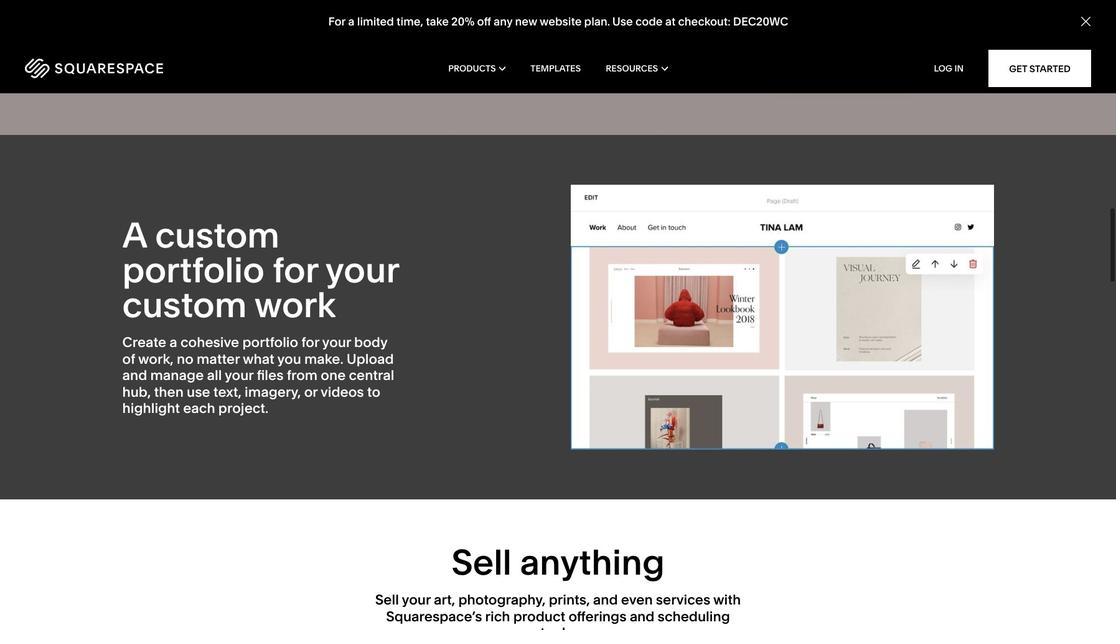 Task type: describe. For each thing, give the bounding box(es) containing it.
checkout:
[[678, 14, 730, 29]]

work,
[[138, 351, 174, 368]]

squarespace logo link
[[25, 59, 238, 78]]

highlight
[[122, 400, 180, 417]]

work
[[254, 284, 336, 326]]

matter
[[197, 351, 240, 368]]

videos
[[321, 384, 364, 401]]

no
[[177, 351, 193, 368]]

simple grid layout image
[[272, 0, 795, 59]]

rich
[[485, 609, 510, 625]]

take
[[426, 14, 448, 29]]

body
[[354, 335, 387, 351]]

product
[[513, 609, 565, 625]]

dec20wc
[[733, 14, 788, 29]]

a
[[122, 214, 147, 257]]

resources button
[[606, 44, 668, 93]]

sell your art, photography, prints, and even services with squarespace's rich product offerings and scheduling tools.
[[375, 592, 741, 631]]

templates link
[[531, 44, 581, 93]]

text,
[[213, 384, 242, 401]]

for inside create a cohesive portfolio for your body of work, no matter what you make. upload and manage all your files from one central hub, then use text, imagery, or videos to highlight each project.
[[301, 335, 319, 351]]

upload
[[347, 351, 394, 368]]

for inside 'a custom portfolio for your custom work'
[[273, 249, 318, 292]]

squarespace's
[[386, 609, 482, 625]]

limited
[[357, 14, 394, 29]]

then
[[154, 384, 184, 401]]

create a cohesive portfolio for your body of work, no matter what you make. upload and manage all your files from one central hub, then use text, imagery, or videos to highlight each project.
[[122, 335, 394, 417]]

central
[[349, 367, 394, 384]]

started
[[1030, 63, 1071, 74]]

create
[[122, 335, 166, 351]]

sell anything
[[451, 542, 665, 584]]

project.
[[218, 400, 269, 417]]

all
[[207, 367, 222, 384]]

log             in
[[934, 63, 964, 74]]

products button
[[448, 44, 506, 93]]

you
[[277, 351, 301, 368]]

your inside 'a custom portfolio for your custom work'
[[325, 249, 399, 292]]

what
[[243, 351, 274, 368]]

files
[[257, 367, 284, 384]]

of
[[122, 351, 135, 368]]

to
[[367, 384, 380, 401]]

each
[[183, 400, 215, 417]]

get started link
[[989, 50, 1091, 87]]

templates
[[531, 63, 581, 74]]

new
[[515, 14, 537, 29]]



Task type: vqa. For each thing, say whether or not it's contained in the screenshot.
bottom Check
no



Task type: locate. For each thing, give the bounding box(es) containing it.
scheduling
[[658, 609, 730, 625]]

portfolio inside create a cohesive portfolio for your body of work, no matter what you make. upload and manage all your files from one central hub, then use text, imagery, or videos to highlight each project.
[[242, 335, 298, 351]]

a custom portfolio for your custom work
[[122, 214, 399, 326]]

sell left the art,
[[375, 592, 399, 609]]

1 vertical spatial sell
[[375, 592, 399, 609]]

editing website ui image
[[571, 185, 994, 450]]

a for create
[[170, 335, 177, 351]]

portfolio inside 'a custom portfolio for your custom work'
[[122, 249, 265, 292]]

any
[[493, 14, 512, 29]]

sell for sell anything
[[451, 542, 512, 584]]

a right create
[[170, 335, 177, 351]]

a for for
[[348, 14, 354, 29]]

products
[[448, 63, 496, 74]]

resources
[[606, 63, 658, 74]]

0 vertical spatial sell
[[451, 542, 512, 584]]

1 horizontal spatial and
[[593, 592, 618, 609]]

for
[[328, 14, 345, 29]]

even
[[621, 592, 653, 609]]

1 vertical spatial portfolio
[[242, 335, 298, 351]]

get
[[1009, 63, 1027, 74]]

use
[[187, 384, 210, 401]]

0 horizontal spatial a
[[170, 335, 177, 351]]

0 vertical spatial a
[[348, 14, 354, 29]]

sell inside sell your art, photography, prints, and even services with squarespace's rich product offerings and scheduling tools.
[[375, 592, 399, 609]]

and left even
[[593, 592, 618, 609]]

one
[[321, 367, 346, 384]]

squarespace logo image
[[25, 59, 163, 78]]

a
[[348, 14, 354, 29], [170, 335, 177, 351]]

1 vertical spatial a
[[170, 335, 177, 351]]

hub,
[[122, 384, 151, 401]]

and inside create a cohesive portfolio for your body of work, no matter what you make. upload and manage all your files from one central hub, then use text, imagery, or videos to highlight each project.
[[122, 367, 147, 384]]

plan.
[[584, 14, 610, 29]]

your inside sell your art, photography, prints, and even services with squarespace's rich product offerings and scheduling tools.
[[402, 592, 431, 609]]

0 vertical spatial portfolio
[[122, 249, 265, 292]]

0 horizontal spatial and
[[122, 367, 147, 384]]

prints,
[[549, 592, 590, 609]]

and left services
[[630, 609, 655, 625]]

a right for
[[348, 14, 354, 29]]

in
[[955, 63, 964, 74]]

offerings
[[569, 609, 627, 625]]

with
[[713, 592, 741, 609]]

services
[[656, 592, 710, 609]]

a inside create a cohesive portfolio for your body of work, no matter what you make. upload and manage all your files from one central hub, then use text, imagery, or videos to highlight each project.
[[170, 335, 177, 351]]

1 vertical spatial custom
[[122, 284, 247, 326]]

and
[[122, 367, 147, 384], [593, 592, 618, 609], [630, 609, 655, 625]]

sell
[[451, 542, 512, 584], [375, 592, 399, 609]]

art,
[[434, 592, 455, 609]]

get started
[[1009, 63, 1071, 74]]

1 horizontal spatial a
[[348, 14, 354, 29]]

anything
[[520, 542, 665, 584]]

photography,
[[458, 592, 546, 609]]

sell up photography,
[[451, 542, 512, 584]]

imagery,
[[245, 384, 301, 401]]

from
[[287, 367, 318, 384]]

manage
[[150, 367, 204, 384]]

0 vertical spatial custom
[[155, 214, 280, 257]]

and down create
[[122, 367, 147, 384]]

your
[[325, 249, 399, 292], [322, 335, 351, 351], [225, 367, 254, 384], [402, 592, 431, 609]]

off
[[477, 14, 491, 29]]

log
[[934, 63, 953, 74]]

custom
[[155, 214, 280, 257], [122, 284, 247, 326]]

0 vertical spatial for
[[273, 249, 318, 292]]

website
[[539, 14, 581, 29]]

1 vertical spatial for
[[301, 335, 319, 351]]

log             in link
[[934, 63, 964, 74]]

1 horizontal spatial sell
[[451, 542, 512, 584]]

cohesive
[[181, 335, 239, 351]]

portfolio
[[122, 249, 265, 292], [242, 335, 298, 351]]

2 horizontal spatial and
[[630, 609, 655, 625]]

20%
[[451, 14, 474, 29]]

0 horizontal spatial sell
[[375, 592, 399, 609]]

for a limited time, take 20% off any new website plan. use code at checkout: dec20wc
[[328, 14, 788, 29]]

time,
[[396, 14, 423, 29]]

or
[[304, 384, 318, 401]]

at
[[665, 14, 675, 29]]

use
[[612, 14, 633, 29]]

make.
[[304, 351, 343, 368]]

for
[[273, 249, 318, 292], [301, 335, 319, 351]]

sell for sell your art, photography, prints, and even services with squarespace's rich product offerings and scheduling tools.
[[375, 592, 399, 609]]

code
[[635, 14, 662, 29]]

tools.
[[540, 625, 576, 631]]



